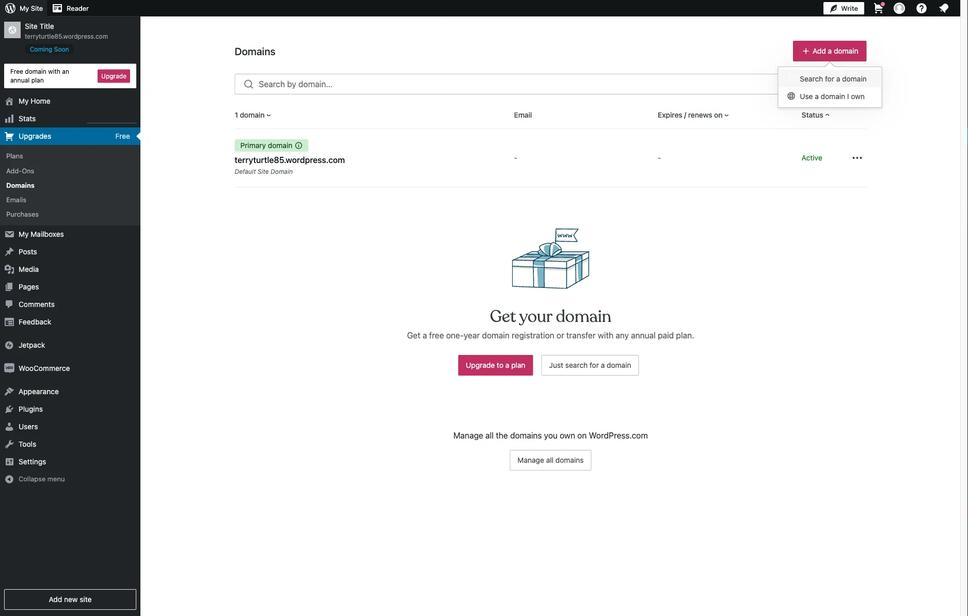 Task type: locate. For each thing, give the bounding box(es) containing it.
on inside button
[[715, 111, 723, 119]]

site
[[31, 4, 43, 12], [25, 22, 38, 30], [258, 168, 269, 175]]

a
[[829, 47, 833, 55], [837, 75, 841, 83], [816, 92, 819, 101], [423, 331, 427, 341], [506, 361, 510, 370], [601, 361, 605, 370]]

menu containing search for a domain
[[779, 67, 882, 107]]

purchases
[[6, 210, 39, 218]]

0 vertical spatial terryturtle85.wordpress.com
[[25, 33, 108, 40]]

a inside button
[[837, 75, 841, 83]]

menu
[[779, 67, 882, 107]]

reader
[[67, 4, 89, 12]]

upgrade inside button
[[101, 72, 127, 80]]

None search field
[[235, 74, 867, 95]]

0 horizontal spatial with
[[48, 68, 60, 75]]

1 vertical spatial free
[[115, 132, 130, 141]]

0 vertical spatial all
[[486, 431, 494, 441]]

img image for jetpack
[[4, 341, 14, 351]]

tools
[[19, 441, 36, 449]]

domain inside free domain with an annual plan
[[25, 68, 46, 75]]

0 horizontal spatial terryturtle85.wordpress.com
[[25, 33, 108, 40]]

primary domain
[[241, 141, 293, 150]]

1 vertical spatial with
[[598, 331, 614, 341]]

domain inside 'button'
[[240, 111, 265, 119]]

add left new
[[49, 596, 62, 605]]

to
[[497, 361, 504, 370]]

domain
[[271, 168, 293, 175]]

my home
[[19, 97, 50, 105]]

1 vertical spatial domains
[[6, 181, 35, 189]]

0 vertical spatial add
[[813, 47, 827, 55]]

my inside my mailboxes link
[[19, 230, 29, 239]]

img image inside woocommerce link
[[4, 364, 14, 374]]

0 vertical spatial domains
[[511, 431, 542, 441]]

1
[[235, 111, 238, 119]]

0 horizontal spatial on
[[578, 431, 587, 441]]

coming
[[30, 45, 52, 53]]

with left any
[[598, 331, 614, 341]]

1 horizontal spatial terryturtle85.wordpress.com
[[235, 155, 345, 165]]

- down expires
[[658, 154, 662, 162]]

1 horizontal spatial domains
[[235, 45, 276, 57]]

img image left jetpack
[[4, 341, 14, 351]]

appearance
[[19, 388, 59, 396]]

domain actions image
[[852, 152, 864, 164]]

1 vertical spatial own
[[560, 431, 576, 441]]

your
[[520, 307, 553, 328]]

my left home at the left top
[[19, 97, 29, 105]]

manage all the domains you own on wordpress.com
[[454, 431, 648, 441]]

domains
[[511, 431, 542, 441], [556, 457, 584, 465]]

1 horizontal spatial get
[[490, 307, 516, 328]]

a up use a domain i own
[[837, 75, 841, 83]]

0 horizontal spatial domains
[[6, 181, 35, 189]]

1 vertical spatial upgrade
[[466, 361, 495, 370]]

1 img image from the top
[[4, 341, 14, 351]]

1 horizontal spatial all
[[547, 457, 554, 465]]

1 horizontal spatial on
[[715, 111, 723, 119]]

upgrade for upgrade
[[101, 72, 127, 80]]

domain
[[835, 47, 859, 55], [25, 68, 46, 75], [843, 75, 867, 83], [821, 92, 846, 101], [240, 111, 265, 119], [268, 141, 293, 150], [556, 307, 612, 328], [482, 331, 510, 341], [607, 361, 632, 370]]

site inside site title terryturtle85.wordpress.com
[[25, 22, 38, 30]]

own
[[852, 92, 865, 101], [560, 431, 576, 441]]

1 horizontal spatial manage
[[518, 457, 545, 465]]

0 horizontal spatial own
[[560, 431, 576, 441]]

1 vertical spatial add
[[49, 596, 62, 605]]

comments link
[[0, 296, 141, 314]]

-
[[514, 154, 518, 162], [658, 154, 662, 162]]

just search for a domain
[[550, 361, 632, 370]]

2 vertical spatial site
[[258, 168, 269, 175]]

1 domain
[[235, 111, 265, 119]]

add-ons link
[[0, 163, 141, 178]]

0 horizontal spatial free
[[10, 68, 23, 75]]

site up title
[[31, 4, 43, 12]]

upgrade inside get your domain main content
[[466, 361, 495, 370]]

email
[[514, 111, 532, 119]]

domain left i
[[821, 92, 846, 101]]

0 horizontal spatial -
[[514, 154, 518, 162]]

domain right 1
[[240, 111, 265, 119]]

1 horizontal spatial domains
[[556, 457, 584, 465]]

feedback
[[19, 318, 51, 327]]

my for my home
[[19, 97, 29, 105]]

i
[[848, 92, 850, 101]]

upgrade up highest hourly views 0 image
[[101, 72, 127, 80]]

tools link
[[0, 436, 141, 454]]

own right you on the right
[[560, 431, 576, 441]]

tooltip
[[778, 61, 883, 108]]

jetpack link
[[0, 337, 141, 355]]

upgrade for upgrade to a plan
[[466, 361, 495, 370]]

1 vertical spatial all
[[547, 457, 554, 465]]

0 vertical spatial manage
[[454, 431, 484, 441]]

1 vertical spatial on
[[578, 431, 587, 441]]

img image inside jetpack link
[[4, 341, 14, 351]]

with left an
[[48, 68, 60, 75]]

0 horizontal spatial manage
[[454, 431, 484, 441]]

wordpress.com
[[589, 431, 648, 441]]

for right search
[[590, 361, 599, 370]]

or
[[557, 331, 565, 341]]

domain up i
[[843, 75, 867, 83]]

img image left woocommerce
[[4, 364, 14, 374]]

domain up the annual plan
[[25, 68, 46, 75]]

own right i
[[852, 92, 865, 101]]

domains down you on the right
[[556, 457, 584, 465]]

expires / renews on
[[658, 111, 723, 119]]

all left the
[[486, 431, 494, 441]]

2 - from the left
[[658, 154, 662, 162]]

get left your
[[490, 307, 516, 328]]

search for a domain button
[[779, 70, 882, 87]]

0 horizontal spatial upgrade
[[101, 72, 127, 80]]

0 vertical spatial on
[[715, 111, 723, 119]]

1 horizontal spatial with
[[598, 331, 614, 341]]

free inside free domain with an annual plan
[[10, 68, 23, 75]]

terryturtle85.wordpress.com up the soon
[[25, 33, 108, 40]]

plan.
[[677, 331, 695, 341]]

a right use
[[816, 92, 819, 101]]

0 vertical spatial img image
[[4, 341, 14, 351]]

0 horizontal spatial all
[[486, 431, 494, 441]]

free down highest hourly views 0 image
[[115, 132, 130, 141]]

0 vertical spatial domains
[[235, 45, 276, 57]]

registration
[[512, 331, 555, 341]]

1 horizontal spatial -
[[658, 154, 662, 162]]

stats link
[[0, 110, 141, 128]]

0 vertical spatial my
[[20, 4, 29, 12]]

1 vertical spatial manage
[[518, 457, 545, 465]]

img image
[[4, 341, 14, 351], [4, 364, 14, 374]]

my inside 'link'
[[20, 4, 29, 12]]

upgrade
[[101, 72, 127, 80], [466, 361, 495, 370]]

site left title
[[25, 22, 38, 30]]

with inside free domain with an annual plan
[[48, 68, 60, 75]]

add inside button
[[813, 47, 827, 55]]

a inside get your domain get a free one-year domain registration or transfer with any annual paid plan.
[[423, 331, 427, 341]]

add-
[[6, 167, 22, 175]]

domains right the
[[511, 431, 542, 441]]

my shopping cart image
[[873, 2, 886, 14]]

get left free
[[407, 331, 421, 341]]

Search search field
[[259, 74, 867, 94]]

menu inside tooltip
[[779, 67, 882, 107]]

1 horizontal spatial free
[[115, 132, 130, 141]]

use a domain i own
[[801, 92, 865, 101]]

expires / renews on button
[[658, 110, 731, 120]]

ons
[[22, 167, 34, 175]]

all for domains
[[547, 457, 554, 465]]

upgrades
[[19, 132, 51, 141]]

1 vertical spatial terryturtle85.wordpress.com
[[235, 155, 345, 165]]

add a domain
[[813, 47, 859, 55]]

add for add new site
[[49, 596, 62, 605]]

year
[[464, 331, 480, 341]]

home
[[31, 97, 50, 105]]

1 horizontal spatial own
[[852, 92, 865, 101]]

my mailboxes link
[[0, 226, 141, 243]]

settings link
[[0, 454, 141, 471]]

a up search for a domain button
[[829, 47, 833, 55]]

use
[[801, 92, 814, 101]]

1 horizontal spatial for
[[826, 75, 835, 83]]

add up search
[[813, 47, 827, 55]]

on right 'renews'
[[715, 111, 723, 119]]

all down the manage all the domains you own on wordpress.com
[[547, 457, 554, 465]]

terryturtle85.wordpress.com up the 'domain' at the left of the page
[[235, 155, 345, 165]]

woocommerce
[[19, 365, 70, 373]]

all
[[486, 431, 494, 441], [547, 457, 554, 465]]

1 vertical spatial my
[[19, 97, 29, 105]]

plugins link
[[0, 401, 141, 419]]

2 img image from the top
[[4, 364, 14, 374]]

1 vertical spatial site
[[25, 22, 38, 30]]

- down email button
[[514, 154, 518, 162]]

jetpack
[[19, 341, 45, 350]]

pages
[[19, 283, 39, 291]]

/
[[685, 111, 687, 119]]

free for free
[[115, 132, 130, 141]]

renews
[[689, 111, 713, 119]]

upgrade left to
[[466, 361, 495, 370]]

free up the annual plan
[[10, 68, 23, 75]]

site title terryturtle85.wordpress.com
[[25, 22, 108, 40]]

1 horizontal spatial upgrade
[[466, 361, 495, 370]]

my profile image
[[894, 3, 906, 14]]

1 domain button
[[235, 110, 273, 120]]

0 vertical spatial for
[[826, 75, 835, 83]]

highest hourly views 0 image
[[87, 117, 136, 124]]

own inside get your domain main content
[[560, 431, 576, 441]]

0 vertical spatial upgrade
[[101, 72, 127, 80]]

manage down the manage all the domains you own on wordpress.com
[[518, 457, 545, 465]]

a left free
[[423, 331, 427, 341]]

my mailboxes
[[19, 230, 64, 239]]

my inside my home link
[[19, 97, 29, 105]]

for up use a domain i own link
[[826, 75, 835, 83]]

with
[[48, 68, 60, 75], [598, 331, 614, 341]]

purchases link
[[0, 207, 141, 222]]

1 horizontal spatial add
[[813, 47, 827, 55]]

a inside button
[[829, 47, 833, 55]]

0 horizontal spatial for
[[590, 361, 599, 370]]

manage all domains
[[518, 457, 584, 465]]

2 vertical spatial my
[[19, 230, 29, 239]]

manage left the
[[454, 431, 484, 441]]

for
[[826, 75, 835, 83], [590, 361, 599, 370]]

1 vertical spatial img image
[[4, 364, 14, 374]]

1 vertical spatial for
[[590, 361, 599, 370]]

time image
[[964, 40, 969, 49]]

domain up search for a domain
[[835, 47, 859, 55]]

site inside 'link'
[[31, 4, 43, 12]]

manage
[[454, 431, 484, 441], [518, 457, 545, 465]]

0 vertical spatial with
[[48, 68, 60, 75]]

0 vertical spatial site
[[31, 4, 43, 12]]

domains inside get your domain main content
[[235, 45, 276, 57]]

site right default
[[258, 168, 269, 175]]

new
[[64, 596, 78, 605]]

0 horizontal spatial get
[[407, 331, 421, 341]]

tooltip containing search for a domain
[[778, 61, 883, 108]]

add new site
[[49, 596, 92, 605]]

on right you on the right
[[578, 431, 587, 441]]

my up posts
[[19, 230, 29, 239]]

img image for woocommerce
[[4, 364, 14, 374]]

manage for manage all the domains you own on wordpress.com
[[454, 431, 484, 441]]

0 vertical spatial free
[[10, 68, 23, 75]]

0 horizontal spatial add
[[49, 596, 62, 605]]

my left reader link
[[20, 4, 29, 12]]

you
[[544, 431, 558, 441]]

0 vertical spatial own
[[852, 92, 865, 101]]

mailboxes
[[31, 230, 64, 239]]



Task type: vqa. For each thing, say whether or not it's contained in the screenshot.
main content
no



Task type: describe. For each thing, give the bounding box(es) containing it.
search for a domain
[[801, 75, 867, 83]]

add-ons
[[6, 167, 34, 175]]

1 vertical spatial domains
[[556, 457, 584, 465]]

collapse menu
[[19, 476, 65, 483]]

site
[[80, 596, 92, 605]]

my for my mailboxes
[[19, 230, 29, 239]]

manage all domains link
[[510, 451, 592, 471]]

domain inside button
[[835, 47, 859, 55]]

pages link
[[0, 279, 141, 296]]

posts link
[[0, 243, 141, 261]]

domain up "terryturtle85.wordpress.com default site domain" at the left of the page
[[268, 141, 293, 150]]

feedback link
[[0, 314, 141, 331]]

the
[[496, 431, 508, 441]]

0 horizontal spatial domains
[[511, 431, 542, 441]]

a right search
[[601, 361, 605, 370]]

domain inside button
[[843, 75, 867, 83]]

media
[[19, 265, 39, 274]]

paid
[[658, 331, 674, 341]]

my site
[[20, 4, 43, 12]]

status button
[[802, 110, 832, 120]]

just search for a domain link
[[542, 356, 640, 376]]

search
[[566, 361, 588, 370]]

transfer
[[567, 331, 596, 341]]

primary
[[241, 141, 266, 150]]

search
[[801, 75, 824, 83]]

domain up "transfer"
[[556, 307, 612, 328]]

stats
[[19, 115, 36, 123]]

my for my site
[[20, 4, 29, 12]]

comments
[[19, 301, 55, 309]]

plans link
[[0, 149, 141, 163]]

just
[[550, 361, 564, 370]]

users
[[19, 423, 38, 432]]

an
[[62, 68, 69, 75]]

annual
[[632, 331, 656, 341]]

annual plan
[[10, 77, 44, 84]]

free domain with an annual plan
[[10, 68, 69, 84]]

domain down any
[[607, 361, 632, 370]]

terryturtle85.wordpress.com default site domain
[[235, 155, 345, 175]]

all for the
[[486, 431, 494, 441]]

status
[[802, 111, 824, 119]]

free
[[430, 331, 444, 341]]

one-
[[447, 331, 464, 341]]

settings
[[19, 458, 46, 467]]

plugins
[[19, 405, 43, 414]]

upgrade to a plan
[[466, 361, 526, 370]]

my home link
[[0, 93, 141, 110]]

write
[[842, 4, 859, 12]]

coming soon
[[30, 45, 69, 53]]

own inside menu
[[852, 92, 865, 101]]

any
[[616, 331, 629, 341]]

terryturtle85.wordpress.com inside get your domain main content
[[235, 155, 345, 165]]

plans
[[6, 152, 23, 160]]

add a domain button
[[794, 41, 867, 61]]

emails
[[6, 196, 26, 204]]

media link
[[0, 261, 141, 279]]

1 vertical spatial get
[[407, 331, 421, 341]]

help image
[[916, 2, 929, 14]]

free for free domain with an annual plan
[[10, 68, 23, 75]]

appearance link
[[0, 383, 141, 401]]

write link
[[824, 0, 865, 17]]

emails link
[[0, 193, 141, 207]]

title
[[40, 22, 54, 30]]

users link
[[0, 419, 141, 436]]

a right to
[[506, 361, 510, 370]]

posts
[[19, 248, 37, 256]]

0 vertical spatial get
[[490, 307, 516, 328]]

woocommerce link
[[0, 360, 141, 378]]

email button
[[514, 110, 532, 120]]

add for add a domain
[[813, 47, 827, 55]]

for inside get your domain main content
[[590, 361, 599, 370]]

for inside button
[[826, 75, 835, 83]]

manage your notifications image
[[938, 2, 951, 14]]

plan
[[512, 361, 526, 370]]

domain right year in the left bottom of the page
[[482, 331, 510, 341]]

menu
[[47, 476, 65, 483]]

add new site link
[[4, 590, 136, 611]]

reader link
[[47, 0, 93, 17]]

upgrade button
[[98, 69, 130, 83]]

upgrade to a plan link
[[459, 356, 534, 376]]

default
[[235, 168, 256, 175]]

active
[[802, 154, 823, 162]]

get your domain get a free one-year domain registration or transfer with any annual paid plan.
[[407, 307, 695, 341]]

1 - from the left
[[514, 154, 518, 162]]

use a domain i own link
[[779, 87, 882, 105]]

get your domain main content
[[0, 0, 867, 488]]

my site link
[[0, 0, 47, 17]]

with inside get your domain get a free one-year domain registration or transfer with any annual paid plan.
[[598, 331, 614, 341]]

manage for manage all domains
[[518, 457, 545, 465]]

site inside "terryturtle85.wordpress.com default site domain"
[[258, 168, 269, 175]]



